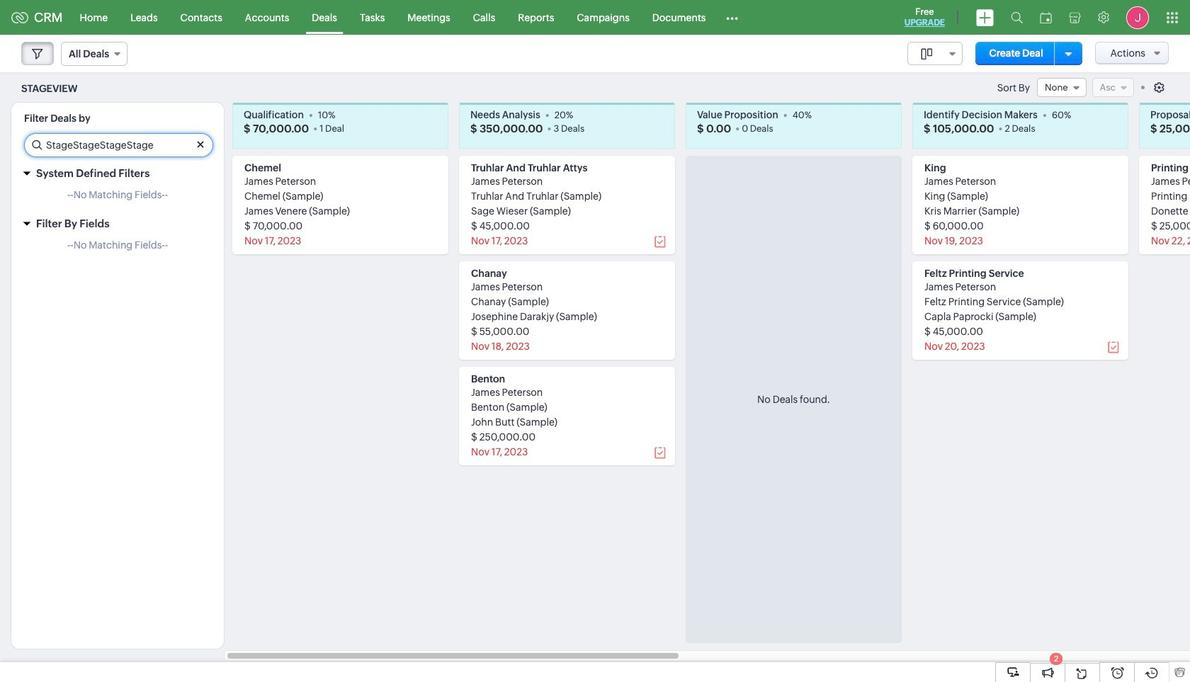 Task type: describe. For each thing, give the bounding box(es) containing it.
2 region from the top
[[11, 236, 224, 262]]

create menu image
[[977, 9, 994, 26]]

profile element
[[1118, 0, 1158, 34]]

create menu element
[[968, 0, 1003, 34]]

none field size
[[908, 42, 963, 65]]

calendar image
[[1040, 12, 1053, 23]]

1 region from the top
[[11, 186, 224, 211]]

size image
[[921, 47, 933, 60]]



Task type: vqa. For each thing, say whether or not it's contained in the screenshot.
Contacts LINK
no



Task type: locate. For each thing, give the bounding box(es) containing it.
Other Modules field
[[718, 6, 748, 29]]

logo image
[[11, 12, 28, 23]]

None field
[[61, 42, 128, 66], [908, 42, 963, 65], [1038, 78, 1087, 97], [61, 42, 128, 66], [1038, 78, 1087, 97]]

profile image
[[1127, 6, 1150, 29]]

1 vertical spatial region
[[11, 236, 224, 262]]

Search text field
[[25, 134, 213, 157]]

0 vertical spatial region
[[11, 186, 224, 211]]

region
[[11, 186, 224, 211], [11, 236, 224, 262]]

search element
[[1003, 0, 1032, 35]]

search image
[[1011, 11, 1023, 23]]



